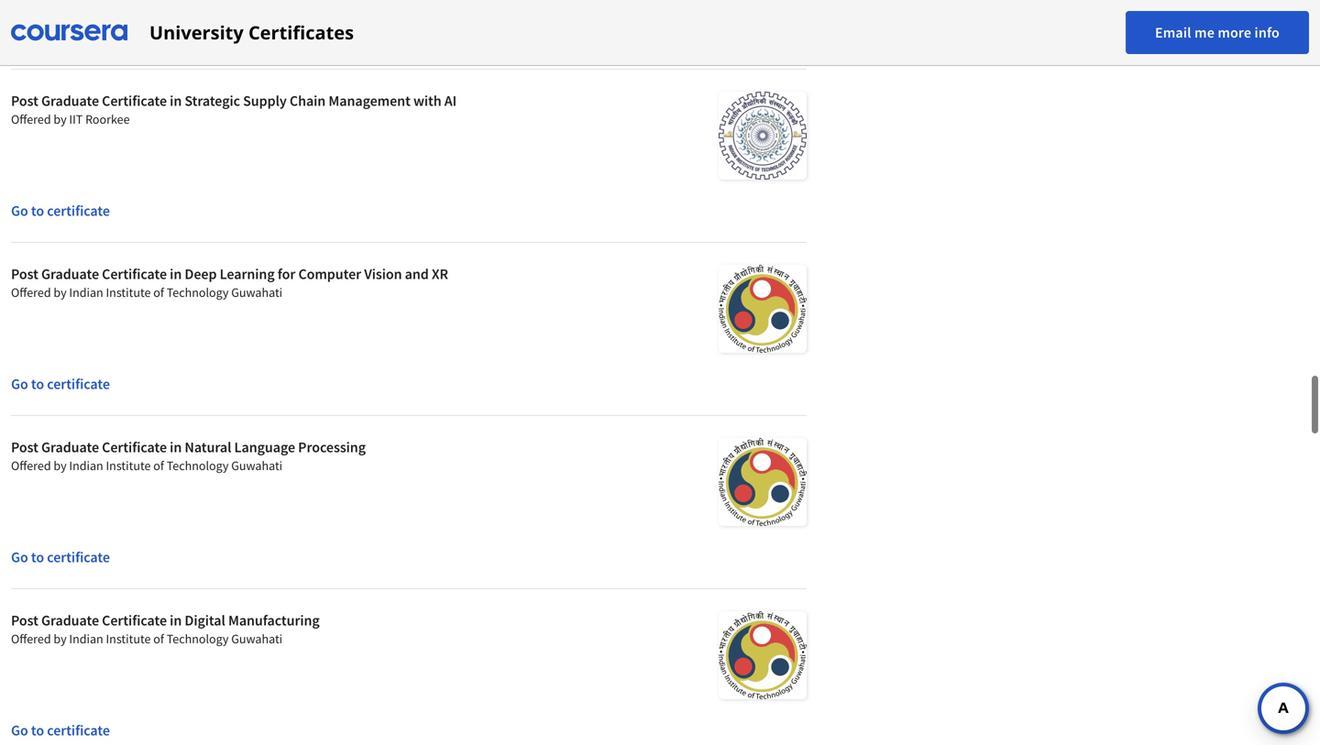 Task type: describe. For each thing, give the bounding box(es) containing it.
certificate for post graduate certificate in natural language processing
[[47, 549, 110, 567]]

offered inside post graduate certificate in strategic supply chain management with ai offered by iit roorkee
[[11, 111, 51, 128]]

guwahati inside post graduate certificate in natural language processing offered by indian institute of technology guwahati
[[231, 458, 283, 474]]

go to certificate for post graduate certificate in strategic supply chain management with ai
[[11, 202, 110, 220]]

language
[[234, 438, 295, 457]]

certificate for digital
[[102, 612, 167, 630]]

certificate for post graduate certificate in strategic supply chain management with ai
[[47, 202, 110, 220]]

guwahati inside the post graduate certificate in deep learning for computer vision and xr offered by indian institute of technology guwahati
[[231, 284, 283, 301]]

info
[[1255, 23, 1281, 42]]

processing
[[298, 438, 366, 457]]

iit
[[69, 111, 83, 128]]

deep
[[185, 265, 217, 283]]

indian institute of technology guwahati image for post graduate certificate in natural language processing
[[719, 438, 807, 527]]

computer
[[299, 265, 361, 283]]

offered inside the post graduate certificate in deep learning for computer vision and xr offered by indian institute of technology guwahati
[[11, 284, 51, 301]]

post for post graduate certificate in strategic supply chain management with ai
[[11, 92, 38, 110]]

indian inside the post graduate certificate in deep learning for computer vision and xr offered by indian institute of technology guwahati
[[69, 284, 103, 301]]

for
[[278, 265, 296, 283]]

in for digital
[[170, 612, 182, 630]]

by inside post graduate certificate in digital manufacturing offered by indian institute of technology guwahati
[[54, 631, 67, 648]]

to for post graduate certificate in natural language processing
[[31, 549, 44, 567]]

ai
[[445, 92, 457, 110]]

post graduate certificate in natural language processing offered by indian institute of technology guwahati
[[11, 438, 366, 474]]

certificate inside "link"
[[47, 28, 110, 47]]

management
[[329, 92, 411, 110]]

supply
[[243, 92, 287, 110]]

vision
[[364, 265, 402, 283]]

chain
[[290, 92, 326, 110]]

certificate for deep
[[102, 265, 167, 283]]

of inside post graduate certificate in digital manufacturing offered by indian institute of technology guwahati
[[153, 631, 164, 648]]

technology inside the post graduate certificate in deep learning for computer vision and xr offered by indian institute of technology guwahati
[[167, 284, 229, 301]]

email me more info
[[1156, 23, 1281, 42]]

post for post graduate certificate in deep learning for computer vision and xr
[[11, 265, 38, 283]]

manufacturing
[[228, 612, 320, 630]]

university
[[150, 20, 244, 45]]

institute inside post graduate certificate in digital manufacturing offered by indian institute of technology guwahati
[[106, 631, 151, 648]]

go for post graduate certificate in natural language processing
[[11, 549, 28, 567]]

in for deep
[[170, 265, 182, 283]]

go to certificate inside "link"
[[11, 28, 110, 47]]

and
[[405, 265, 429, 283]]

chat with us image
[[1270, 694, 1299, 724]]

technology inside post graduate certificate in digital manufacturing offered by indian institute of technology guwahati
[[167, 631, 229, 648]]

go for post graduate certificate in deep learning for computer vision and xr
[[11, 375, 28, 394]]

learning
[[220, 265, 275, 283]]

graduate for post graduate certificate in natural language processing
[[41, 438, 99, 457]]

natural
[[185, 438, 232, 457]]

post graduate certificate in digital manufacturing offered by indian institute of technology guwahati
[[11, 612, 320, 648]]

certificate for strategic
[[102, 92, 167, 110]]

certificate for post graduate certificate in deep learning for computer vision and xr
[[47, 375, 110, 394]]

institute inside post graduate certificate in natural language processing offered by indian institute of technology guwahati
[[106, 458, 151, 474]]

go inside "link"
[[11, 28, 28, 47]]

certificate for post graduate certificate in digital manufacturing
[[47, 722, 110, 740]]

digital
[[185, 612, 225, 630]]

go to certificate for post graduate certificate in natural language processing
[[11, 549, 110, 567]]

to inside "link"
[[31, 28, 44, 47]]

iit roorkee image
[[719, 92, 807, 180]]



Task type: vqa. For each thing, say whether or not it's contained in the screenshot.
'Graduate' within the Post Graduate Certificate in Strategic Supply Chain Management with AI Offered by IIT Roorkee
yes



Task type: locate. For each thing, give the bounding box(es) containing it.
in inside post graduate certificate in strategic supply chain management with ai offered by iit roorkee
[[170, 92, 182, 110]]

2 guwahati from the top
[[231, 458, 283, 474]]

2 indian institute of technology guwahati image from the top
[[719, 438, 807, 527]]

3 offered from the top
[[11, 458, 51, 474]]

in left "digital"
[[170, 612, 182, 630]]

4 go from the top
[[11, 549, 28, 567]]

4 graduate from the top
[[41, 612, 99, 630]]

offered inside post graduate certificate in digital manufacturing offered by indian institute of technology guwahati
[[11, 631, 51, 648]]

2 vertical spatial technology
[[167, 631, 229, 648]]

go to certificate for post graduate certificate in digital manufacturing
[[11, 722, 110, 740]]

2 vertical spatial institute
[[106, 631, 151, 648]]

indian
[[69, 284, 103, 301], [69, 458, 103, 474], [69, 631, 103, 648]]

2 institute from the top
[[106, 458, 151, 474]]

2 indian from the top
[[69, 458, 103, 474]]

graduate
[[41, 92, 99, 110], [41, 265, 99, 283], [41, 438, 99, 457], [41, 612, 99, 630]]

post inside post graduate certificate in natural language processing offered by indian institute of technology guwahati
[[11, 438, 38, 457]]

2 vertical spatial of
[[153, 631, 164, 648]]

2 in from the top
[[170, 265, 182, 283]]

certificate up roorkee
[[102, 92, 167, 110]]

go for post graduate certificate in digital manufacturing
[[11, 722, 28, 740]]

1 offered from the top
[[11, 111, 51, 128]]

by inside the post graduate certificate in deep learning for computer vision and xr offered by indian institute of technology guwahati
[[54, 284, 67, 301]]

3 to from the top
[[31, 375, 44, 394]]

in for natural
[[170, 438, 182, 457]]

guwahati
[[231, 284, 283, 301], [231, 458, 283, 474], [231, 631, 283, 648]]

in left deep
[[170, 265, 182, 283]]

3 go from the top
[[11, 375, 28, 394]]

in
[[170, 92, 182, 110], [170, 265, 182, 283], [170, 438, 182, 457], [170, 612, 182, 630]]

post for post graduate certificate in natural language processing
[[11, 438, 38, 457]]

in for strategic
[[170, 92, 182, 110]]

4 certificate from the top
[[47, 549, 110, 567]]

technology
[[167, 284, 229, 301], [167, 458, 229, 474], [167, 631, 229, 648]]

4 to from the top
[[31, 549, 44, 567]]

4 post from the top
[[11, 612, 38, 630]]

2 graduate from the top
[[41, 265, 99, 283]]

5 go from the top
[[11, 722, 28, 740]]

of inside the post graduate certificate in deep learning for computer vision and xr offered by indian institute of technology guwahati
[[153, 284, 164, 301]]

offered inside post graduate certificate in natural language processing offered by indian institute of technology guwahati
[[11, 458, 51, 474]]

guwahati down the language
[[231, 458, 283, 474]]

graduate for post graduate certificate in digital manufacturing
[[41, 612, 99, 630]]

3 in from the top
[[170, 438, 182, 457]]

2 certificate from the top
[[102, 265, 167, 283]]

0 vertical spatial guwahati
[[231, 284, 283, 301]]

3 indian institute of technology guwahati image from the top
[[719, 612, 807, 700]]

graduate inside post graduate certificate in digital manufacturing offered by indian institute of technology guwahati
[[41, 612, 99, 630]]

by inside post graduate certificate in strategic supply chain management with ai offered by iit roorkee
[[54, 111, 67, 128]]

2 go from the top
[[11, 202, 28, 220]]

to for post graduate certificate in deep learning for computer vision and xr
[[31, 375, 44, 394]]

4 offered from the top
[[11, 631, 51, 648]]

2 vertical spatial indian institute of technology guwahati image
[[719, 612, 807, 700]]

1 vertical spatial of
[[153, 458, 164, 474]]

me
[[1195, 23, 1215, 42]]

institute
[[106, 284, 151, 301], [106, 458, 151, 474], [106, 631, 151, 648]]

xr
[[432, 265, 449, 283]]

3 graduate from the top
[[41, 438, 99, 457]]

2 to from the top
[[31, 202, 44, 220]]

2 certificate from the top
[[47, 202, 110, 220]]

technology down deep
[[167, 284, 229, 301]]

go
[[11, 28, 28, 47], [11, 202, 28, 220], [11, 375, 28, 394], [11, 549, 28, 567], [11, 722, 28, 740]]

1 vertical spatial indian institute of technology guwahati image
[[719, 438, 807, 527]]

indian institute of technology guwahati image for post graduate certificate in digital manufacturing
[[719, 612, 807, 700]]

0 vertical spatial indian institute of technology guwahati image
[[719, 265, 807, 353]]

go to certificate for post graduate certificate in deep learning for computer vision and xr
[[11, 375, 110, 394]]

guwahati down manufacturing
[[231, 631, 283, 648]]

in left natural
[[170, 438, 182, 457]]

3 of from the top
[[153, 631, 164, 648]]

1 to from the top
[[31, 28, 44, 47]]

go to certificate
[[11, 28, 110, 47], [11, 202, 110, 220], [11, 375, 110, 394], [11, 549, 110, 567], [11, 722, 110, 740]]

to for post graduate certificate in digital manufacturing
[[31, 722, 44, 740]]

2 by from the top
[[54, 284, 67, 301]]

1 vertical spatial institute
[[106, 458, 151, 474]]

4 in from the top
[[170, 612, 182, 630]]

1 indian from the top
[[69, 284, 103, 301]]

to for post graduate certificate in strategic supply chain management with ai
[[31, 202, 44, 220]]

1 in from the top
[[170, 92, 182, 110]]

by
[[54, 111, 67, 128], [54, 284, 67, 301], [54, 458, 67, 474], [54, 631, 67, 648]]

with
[[414, 92, 442, 110]]

5 certificate from the top
[[47, 722, 110, 740]]

indian inside post graduate certificate in digital manufacturing offered by indian institute of technology guwahati
[[69, 631, 103, 648]]

3 technology from the top
[[167, 631, 229, 648]]

5 go to certificate from the top
[[11, 722, 110, 740]]

1 vertical spatial guwahati
[[231, 458, 283, 474]]

3 certificate from the top
[[47, 375, 110, 394]]

post for post graduate certificate in digital manufacturing
[[11, 612, 38, 630]]

coursera image
[[11, 18, 128, 47]]

certificates
[[249, 20, 354, 45]]

3 institute from the top
[[106, 631, 151, 648]]

graduate inside the post graduate certificate in deep learning for computer vision and xr offered by indian institute of technology guwahati
[[41, 265, 99, 283]]

of inside post graduate certificate in natural language processing offered by indian institute of technology guwahati
[[153, 458, 164, 474]]

2 go to certificate from the top
[[11, 202, 110, 220]]

0 vertical spatial technology
[[167, 284, 229, 301]]

1 go from the top
[[11, 28, 28, 47]]

in left strategic
[[170, 92, 182, 110]]

post inside post graduate certificate in digital manufacturing offered by indian institute of technology guwahati
[[11, 612, 38, 630]]

1 by from the top
[[54, 111, 67, 128]]

0 vertical spatial indian
[[69, 284, 103, 301]]

3 certificate from the top
[[102, 438, 167, 457]]

3 post from the top
[[11, 438, 38, 457]]

3 go to certificate from the top
[[11, 375, 110, 394]]

certificate inside post graduate certificate in digital manufacturing offered by indian institute of technology guwahati
[[102, 612, 167, 630]]

technology down natural
[[167, 458, 229, 474]]

4 certificate from the top
[[102, 612, 167, 630]]

2 technology from the top
[[167, 458, 229, 474]]

1 vertical spatial technology
[[167, 458, 229, 474]]

email me more info button
[[1127, 11, 1310, 54]]

guwahati inside post graduate certificate in digital manufacturing offered by indian institute of technology guwahati
[[231, 631, 283, 648]]

2 offered from the top
[[11, 284, 51, 301]]

post inside post graduate certificate in strategic supply chain management with ai offered by iit roorkee
[[11, 92, 38, 110]]

certificate for natural
[[102, 438, 167, 457]]

certificate left natural
[[102, 438, 167, 457]]

1 guwahati from the top
[[231, 284, 283, 301]]

in inside post graduate certificate in digital manufacturing offered by indian institute of technology guwahati
[[170, 612, 182, 630]]

certificate inside post graduate certificate in natural language processing offered by indian institute of technology guwahati
[[102, 438, 167, 457]]

technology down "digital"
[[167, 631, 229, 648]]

2 of from the top
[[153, 458, 164, 474]]

email
[[1156, 23, 1192, 42]]

of
[[153, 284, 164, 301], [153, 458, 164, 474], [153, 631, 164, 648]]

5 to from the top
[[31, 722, 44, 740]]

graduate for post graduate certificate in strategic supply chain management with ai
[[41, 92, 99, 110]]

certificate left "digital"
[[102, 612, 167, 630]]

post inside the post graduate certificate in deep learning for computer vision and xr offered by indian institute of technology guwahati
[[11, 265, 38, 283]]

indian institute of technology guwahati image for post graduate certificate in deep learning for computer vision and xr
[[719, 265, 807, 353]]

certificate
[[47, 28, 110, 47], [47, 202, 110, 220], [47, 375, 110, 394], [47, 549, 110, 567], [47, 722, 110, 740]]

certificate inside the post graduate certificate in deep learning for computer vision and xr offered by indian institute of technology guwahati
[[102, 265, 167, 283]]

1 vertical spatial indian
[[69, 458, 103, 474]]

1 go to certificate from the top
[[11, 28, 110, 47]]

strategic
[[185, 92, 240, 110]]

in inside post graduate certificate in natural language processing offered by indian institute of technology guwahati
[[170, 438, 182, 457]]

0 vertical spatial of
[[153, 284, 164, 301]]

indian inside post graduate certificate in natural language processing offered by indian institute of technology guwahati
[[69, 458, 103, 474]]

1 indian institute of technology guwahati image from the top
[[719, 265, 807, 353]]

1 graduate from the top
[[41, 92, 99, 110]]

roorkee
[[85, 111, 130, 128]]

indian institute of technology guwahati image
[[719, 265, 807, 353], [719, 438, 807, 527], [719, 612, 807, 700]]

2 vertical spatial indian
[[69, 631, 103, 648]]

1 certificate from the top
[[102, 92, 167, 110]]

1 technology from the top
[[167, 284, 229, 301]]

certificate
[[102, 92, 167, 110], [102, 265, 167, 283], [102, 438, 167, 457], [102, 612, 167, 630]]

to
[[31, 28, 44, 47], [31, 202, 44, 220], [31, 375, 44, 394], [31, 549, 44, 567], [31, 722, 44, 740]]

in inside the post graduate certificate in deep learning for computer vision and xr offered by indian institute of technology guwahati
[[170, 265, 182, 283]]

4 go to certificate from the top
[[11, 549, 110, 567]]

certificate inside post graduate certificate in strategic supply chain management with ai offered by iit roorkee
[[102, 92, 167, 110]]

post graduate certificate in deep learning for computer vision and xr offered by indian institute of technology guwahati
[[11, 265, 449, 301]]

3 by from the top
[[54, 458, 67, 474]]

graduate for post graduate certificate in deep learning for computer vision and xr
[[41, 265, 99, 283]]

technology inside post graduate certificate in natural language processing offered by indian institute of technology guwahati
[[167, 458, 229, 474]]

1 institute from the top
[[106, 284, 151, 301]]

4 by from the top
[[54, 631, 67, 648]]

1 post from the top
[[11, 92, 38, 110]]

more
[[1219, 23, 1252, 42]]

1 of from the top
[[153, 284, 164, 301]]

guwahati down learning
[[231, 284, 283, 301]]

2 post from the top
[[11, 265, 38, 283]]

graduate inside post graduate certificate in natural language processing offered by indian institute of technology guwahati
[[41, 438, 99, 457]]

1 certificate from the top
[[47, 28, 110, 47]]

go for post graduate certificate in strategic supply chain management with ai
[[11, 202, 28, 220]]

offered
[[11, 111, 51, 128], [11, 284, 51, 301], [11, 458, 51, 474], [11, 631, 51, 648]]

0 vertical spatial institute
[[106, 284, 151, 301]]

institute inside the post graduate certificate in deep learning for computer vision and xr offered by indian institute of technology guwahati
[[106, 284, 151, 301]]

certificate left deep
[[102, 265, 167, 283]]

3 guwahati from the top
[[231, 631, 283, 648]]

3 indian from the top
[[69, 631, 103, 648]]

post graduate certificate in strategic supply chain management with ai offered by iit roorkee
[[11, 92, 457, 128]]

go to certificate link
[[11, 0, 807, 69]]

graduate inside post graduate certificate in strategic supply chain management with ai offered by iit roorkee
[[41, 92, 99, 110]]

by inside post graduate certificate in natural language processing offered by indian institute of technology guwahati
[[54, 458, 67, 474]]

2 vertical spatial guwahati
[[231, 631, 283, 648]]

university certificates
[[150, 20, 354, 45]]

post
[[11, 92, 38, 110], [11, 265, 38, 283], [11, 438, 38, 457], [11, 612, 38, 630]]



